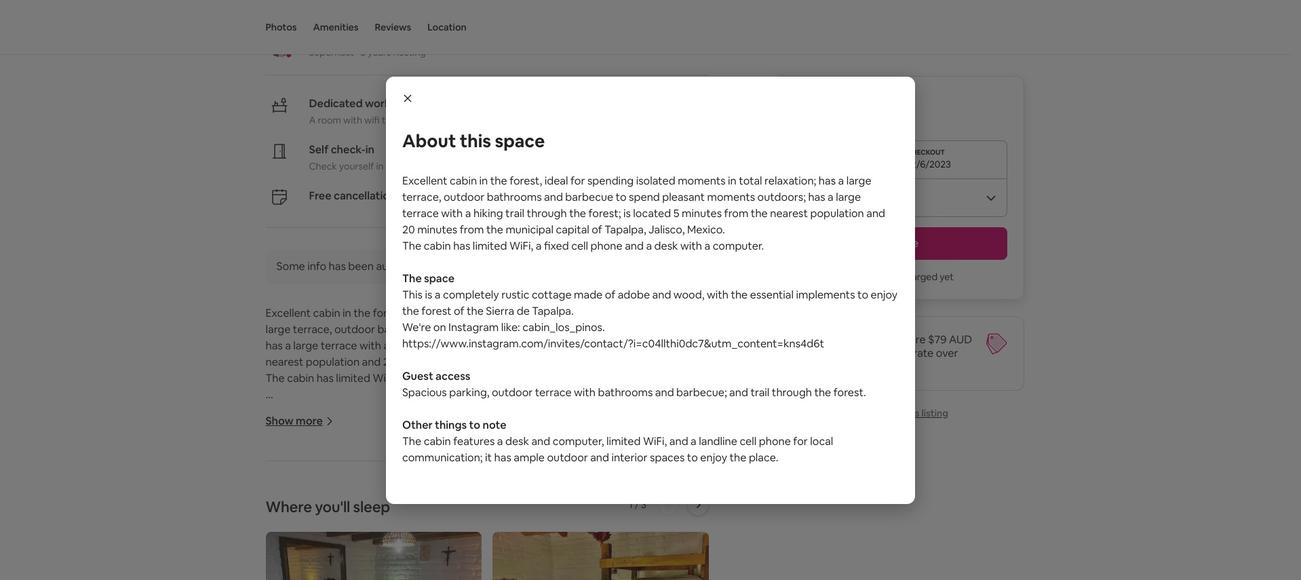 Task type: describe. For each thing, give the bounding box(es) containing it.
about
[[402, 129, 456, 152]]

wood, inside this is a completely rustic cottage made of adobe and wood, with the essential implements to enjoy the forest of the sierra de tapalpa. we're on instagram like: cabin_los_pinos. https://www.instagram.com/invites/contact/?i=c04llthi0dc7&utm_content=kns4d6t
[[537, 420, 568, 434]]

show
[[266, 414, 294, 428]]

limited inside other things to note the cabin features a desk and computer, limited wifi, and a landline cell phone for local communication; it has ample outdoor and interior spaces to enjoy the place.
[[607, 434, 641, 448]]

cottage inside the space this is a completely rustic cottage made of adobe and wood, with the essential implements to enjoy the forest of the sierra de tapalpa. we're on instagram like: cabin_los_pinos. https://www.instagram.com/invites/contact/?i=c04llthi0dc7&utm_content=kns4d6t
[[532, 287, 572, 302]]

total inside about this space dialog
[[739, 173, 763, 188]]

de inside the space this is a completely rustic cottage made of adobe and wood, with the essential implements to enjoy the forest of the sierra de tapalpa. we're on instagram like: cabin_los_pinos. https://www.instagram.com/invites/contact/?i=c04llthi0dc7&utm_content=kns4d6t
[[517, 304, 530, 318]]

1 vertical spatial 20
[[383, 355, 396, 369]]

amenities
[[313, 21, 359, 33]]

photos
[[266, 21, 297, 33]]

0 horizontal spatial spending
[[451, 306, 497, 320]]

with inside spacious parking, outdoor terrace with bathrooms and barbecue; and trail through the forest.
[[437, 518, 459, 532]]

the inside other things to note the cabin features a desk and computer, limited wifi, and a landline cell phone for local communication; it has ample outdoor and interior spaces to enjoy the place.
[[402, 434, 422, 448]]

check-
[[331, 143, 366, 157]]

3 inside where you'll sleep region
[[641, 499, 647, 511]]

1 vertical spatial excellent
[[266, 306, 311, 320]]

to inside this is a completely rustic cottage made of adobe and wood, with the essential implements to enjoy the forest of the sierra de tapalpa. we're on instagram like: cabin_los_pinos. https://www.instagram.com/invites/contact/?i=c04llthi0dc7&utm_content=kns4d6t
[[327, 436, 338, 451]]

cottage inside this is a completely rustic cottage made of adobe and wood, with the essential implements to enjoy the forest of the sierra de tapalpa. we're on instagram like: cabin_los_pinos. https://www.instagram.com/invites/contact/?i=c04llthi0dc7&utm_content=kns4d6t
[[395, 420, 435, 434]]

parking, inside "guest access spacious parking, outdoor terrace with bathrooms and barbecue; and trail through the forest."
[[449, 385, 490, 399]]

on inside the space this is a completely rustic cottage made of adobe and wood, with the essential implements to enjoy the forest of the sierra de tapalpa. we're on instagram like: cabin_los_pinos. https://www.instagram.com/invites/contact/?i=c04llthi0dc7&utm_content=kns4d6t
[[434, 320, 446, 334]]

some
[[277, 259, 305, 274]]

1 vertical spatial terrace,
[[293, 322, 332, 337]]

parking, inside spacious parking, outdoor terrace with bathrooms and barbecue; and trail through the forest.
[[313, 518, 353, 532]]

translated.
[[446, 259, 499, 274]]

1 vertical spatial computer.
[[576, 371, 628, 386]]

master bedroom. image
[[266, 532, 482, 580]]

rate
[[914, 346, 934, 360]]

charged
[[902, 271, 938, 283]]

report
[[870, 407, 902, 419]]

location button
[[428, 0, 467, 54]]

capital inside about this space dialog
[[556, 222, 590, 237]]

months.
[[837, 360, 878, 374]]

the inside the space this is a completely rustic cottage made of adobe and wood, with the essential implements to enjoy the forest of the sierra de tapalpa. we're on instagram like: cabin_los_pinos. https://www.instagram.com/invites/contact/?i=c04llthi0dc7&utm_content=kns4d6t
[[402, 271, 422, 285]]

the inside spacious parking, outdoor terrace with bathrooms and barbecue; and trail through the forest.
[[678, 518, 695, 532]]

reviews button
[[375, 0, 411, 54]]

working.
[[473, 114, 510, 126]]

0 horizontal spatial spend
[[520, 322, 551, 337]]

won't
[[862, 271, 886, 283]]

javier
[[364, 29, 395, 43]]

desk inside other things to note the cabin features a desk and computer, limited wifi, and a landline cell phone for local communication; it has ample outdoor and interior spaces to enjoy the place.
[[506, 434, 529, 448]]

things
[[435, 418, 467, 432]]

pleasant inside about this space dialog
[[663, 190, 705, 204]]

terrace inside "guest access spacious parking, outdoor terrace with bathrooms and barbecue; and trail through the forest."
[[535, 385, 572, 399]]

your
[[855, 333, 877, 347]]

completely inside the space this is a completely rustic cottage made of adobe and wood, with the essential implements to enjoy the forest of the sierra de tapalpa. we're on instagram like: cabin_los_pinos. https://www.instagram.com/invites/contact/?i=c04llthi0dc7&utm_content=kns4d6t
[[443, 287, 499, 302]]

excellent inside about this space dialog
[[402, 173, 448, 188]]

like: inside the space this is a completely rustic cottage made of adobe and wood, with the essential implements to enjoy the forest of the sierra de tapalpa. we're on instagram like: cabin_los_pinos. https://www.instagram.com/invites/contact/?i=c04llthi0dc7&utm_content=kns4d6t
[[501, 320, 520, 334]]

essential inside this is a completely rustic cottage made of adobe and wood, with the essential implements to enjoy the forest of the sierra de tapalpa. we're on instagram like: cabin_los_pinos. https://www.instagram.com/invites/contact/?i=c04llthi0dc7&utm_content=kns4d6t
[[614, 420, 657, 434]]

the inside "guest access spacious parking, outdoor terrace with bathrooms and barbecue; and trail through the forest."
[[815, 385, 832, 399]]

forest, inside about this space dialog
[[510, 173, 542, 188]]

terrace, inside about this space dialog
[[402, 190, 442, 204]]

avg.
[[855, 346, 875, 360]]

check
[[309, 160, 337, 172]]

1 vertical spatial phone
[[454, 371, 486, 386]]

0 horizontal spatial cell
[[435, 371, 452, 386]]

ideal inside about this space dialog
[[545, 173, 568, 188]]

with inside this is a completely rustic cottage made of adobe and wood, with the essential implements to enjoy the forest of the sierra de tapalpa. we're on instagram like: cabin_los_pinos. https://www.instagram.com/invites/contact/?i=c04llthi0dc7&utm_content=kns4d6t
[[570, 420, 592, 434]]

free cancellation before november 26
[[309, 189, 504, 203]]

·
[[356, 46, 358, 58]]

3 inside "your dates are $79 aud less than the avg. nightly rate over the last 3 months."
[[829, 360, 835, 374]]

0 horizontal spatial isolated
[[500, 306, 539, 320]]

your dates are $79 aud less than the avg. nightly rate over the last 3 months.
[[789, 333, 973, 374]]

cabin up automatically at left
[[424, 239, 451, 253]]

sierra inside this is a completely rustic cottage made of adobe and wood, with the essential implements to enjoy the forest of the sierra de tapalpa. we're on instagram like: cabin_los_pinos. https://www.instagram.com/invites/contact/?i=c04llthi0dc7&utm_content=kns4d6t
[[453, 436, 482, 451]]

1 vertical spatial total
[[603, 306, 626, 320]]

last
[[809, 360, 826, 374]]

guest access spacious parking, outdoor terrace with bathrooms and barbecue; and trail through the forest.
[[402, 369, 867, 399]]

1 vertical spatial forest,
[[373, 306, 406, 320]]

free
[[309, 189, 332, 203]]

sierra inside the space this is a completely rustic cottage made of adobe and wood, with the essential implements to enjoy the forest of the sierra de tapalpa. we're on instagram like: cabin_los_pinos. https://www.instagram.com/invites/contact/?i=c04llthi0dc7&utm_content=kns4d6t
[[486, 304, 515, 318]]

sleep
[[353, 498, 390, 517]]

municipal inside about this space dialog
[[506, 222, 554, 237]]

is inside the space this is a completely rustic cottage made of adobe and wood, with the essential implements to enjoy the forest of the sierra de tapalpa. we're on instagram like: cabin_los_pinos. https://www.instagram.com/invites/contact/?i=c04llthi0dc7&utm_content=kns4d6t
[[425, 287, 433, 302]]

enjoy inside this is a completely rustic cottage made of adobe and wood, with the essential implements to enjoy the forest of the sierra de tapalpa. we're on instagram like: cabin_los_pinos. https://www.instagram.com/invites/contact/?i=c04llthi0dc7&utm_content=kns4d6t
[[340, 436, 367, 451]]

adobe inside this is a completely rustic cottage made of adobe and wood, with the essential implements to enjoy the forest of the sierra de tapalpa. we're on instagram like: cabin_los_pinos. https://www.instagram.com/invites/contact/?i=c04llthi0dc7&utm_content=kns4d6t
[[481, 420, 514, 434]]

price.
[[821, 333, 849, 347]]

1 vertical spatial nearest
[[266, 355, 304, 369]]

0 horizontal spatial pleasant
[[553, 322, 596, 337]]

1 vertical spatial excellent cabin in the forest, ideal for spending isolated moments in total relaxation; has a large terrace, outdoor bathrooms and barbecue to spend pleasant moments outdoors; has a large terrace with a hiking trail through the forest; is located 5 minutes from the nearest population and 20 minutes from the municipal capital of tapalpa, jalisco, mexico. the cabin has limited wifi, a fixed cell phone and a desk with a computer.
[[266, 306, 710, 386]]

automatically
[[376, 259, 444, 274]]

1 vertical spatial tapalpa,
[[586, 355, 627, 369]]

local
[[811, 434, 834, 448]]

the up automatically at left
[[402, 239, 422, 253]]

access
[[436, 369, 471, 383]]

12/6/2023 button
[[789, 140, 1008, 179]]

than
[[811, 346, 833, 360]]

dedicated
[[309, 96, 363, 111]]

that's
[[382, 114, 406, 126]]

amenities button
[[313, 0, 359, 54]]

1 vertical spatial capital
[[537, 355, 571, 369]]

room
[[318, 114, 341, 126]]

isolated inside about this space dialog
[[636, 173, 676, 188]]

are
[[910, 333, 926, 347]]

cell inside other things to note the cabin features a desk and computer, limited wifi, and a landline cell phone for local communication; it has ample outdoor and interior spaces to enjoy the place.
[[740, 434, 757, 448]]

completely inside this is a completely rustic cottage made of adobe and wood, with the essential implements to enjoy the forest of the sierra de tapalpa. we're on instagram like: cabin_los_pinos. https://www.instagram.com/invites/contact/?i=c04llthi0dc7&utm_content=kns4d6t
[[306, 420, 363, 434]]

1 vertical spatial jalisco,
[[630, 355, 666, 369]]

good
[[789, 333, 818, 347]]

computer. inside about this space dialog
[[713, 239, 764, 253]]

communication;
[[402, 450, 483, 465]]

nearest inside about this space dialog
[[771, 206, 808, 220]]

/
[[635, 499, 639, 511]]

outdoor inside "guest access spacious parking, outdoor terrace with bathrooms and barbecue; and trail through the forest."
[[492, 385, 533, 399]]

barbecue; inside spacious parking, outdoor terrace with bathrooms and barbecue; and trail through the forest.
[[540, 518, 591, 532]]

space inside the space this is a completely rustic cottage made of adobe and wood, with the essential implements to enjoy the forest of the sierra de tapalpa. we're on instagram like: cabin_los_pinos. https://www.instagram.com/invites/contact/?i=c04llthi0dc7&utm_content=kns4d6t
[[424, 271, 455, 285]]

wood, inside the space this is a completely rustic cottage made of adobe and wood, with the essential implements to enjoy the forest of the sierra de tapalpa. we're on instagram like: cabin_los_pinos. https://www.instagram.com/invites/contact/?i=c04llthi0dc7&utm_content=kns4d6t
[[674, 287, 705, 302]]

hosted
[[309, 29, 347, 43]]

1 vertical spatial desk
[[518, 371, 542, 386]]

0 vertical spatial desk
[[655, 239, 678, 253]]

show more button
[[266, 414, 334, 428]]

info
[[308, 259, 327, 274]]

5 inside about this space dialog
[[674, 206, 680, 220]]

on inside this is a completely rustic cottage made of adobe and wood, with the essential implements to enjoy the forest of the sierra de tapalpa. we're on instagram like: cabin_los_pinos. https://www.instagram.com/invites/contact/?i=c04llthi0dc7&utm_content=kns4d6t
[[297, 453, 310, 467]]

spend inside about this space dialog
[[629, 190, 660, 204]]

more
[[296, 414, 323, 428]]

cabin_los_pinos. inside this is a completely rustic cottage made of adobe and wood, with the essential implements to enjoy the forest of the sierra de tapalpa. we're on instagram like: cabin_los_pinos. https://www.instagram.com/invites/contact/?i=c04llthi0dc7&utm_content=kns4d6t
[[386, 453, 468, 467]]

enjoy inside other things to note the cabin features a desk and computer, limited wifi, and a landline cell phone for local communication; it has ample outdoor and interior spaces to enjoy the place.
[[701, 450, 728, 465]]

26
[[491, 189, 504, 203]]

cabin up show more button
[[287, 371, 314, 386]]

spending inside about this space dialog
[[588, 173, 634, 188]]

0 horizontal spatial barbecue
[[456, 322, 504, 337]]

cabin_los_pinos. inside the space this is a completely rustic cottage made of adobe and wood, with the essential implements to enjoy the forest of the sierra de tapalpa. we're on instagram like: cabin_los_pinos. https://www.instagram.com/invites/contact/?i=c04llthi0dc7&utm_content=kns4d6t
[[523, 320, 605, 334]]

interior
[[612, 450, 648, 465]]

1 vertical spatial mexico.
[[668, 355, 706, 369]]

where you'll sleep
[[266, 498, 390, 517]]

outdoor left the 26
[[444, 190, 485, 204]]

report this listing
[[870, 407, 949, 419]]

yourself
[[339, 160, 374, 172]]

0 vertical spatial cell
[[572, 239, 589, 253]]

this is a completely rustic cottage made of adobe and wood, with the essential implements to enjoy the forest of the sierra de tapalpa. we're on instagram like: cabin_los_pinos. https://www.instagram.com/invites/contact/?i=c04llthi0dc7&utm_content=kns4d6t
[[266, 420, 688, 483]]

hosting
[[393, 46, 426, 58]]

a inside this is a completely rustic cottage made of adobe and wood, with the essential implements to enjoy the forest of the sierra de tapalpa. we're on instagram like: cabin_los_pinos. https://www.instagram.com/invites/contact/?i=c04llthi0dc7&utm_content=kns4d6t
[[298, 420, 304, 434]]

by
[[349, 29, 362, 43]]

well-
[[409, 114, 429, 126]]

0 vertical spatial wifi,
[[510, 239, 534, 253]]

be
[[888, 271, 900, 283]]

1 horizontal spatial phone
[[591, 239, 623, 253]]

1 vertical spatial 5
[[592, 339, 598, 353]]

years
[[368, 46, 391, 58]]

1 vertical spatial forest;
[[507, 339, 540, 353]]

workspace
[[365, 96, 421, 111]]

outdoor down been
[[335, 322, 375, 337]]

computer,
[[553, 434, 604, 448]]

ample
[[514, 450, 545, 465]]

essential inside the space this is a completely rustic cottage made of adobe and wood, with the essential implements to enjoy the forest of the sierra de tapalpa. we're on instagram like: cabin_los_pinos. https://www.instagram.com/invites/contact/?i=c04llthi0dc7&utm_content=kns4d6t
[[751, 287, 794, 302]]

1 vertical spatial fixed
[[408, 371, 432, 386]]

dates
[[880, 333, 908, 347]]

for inside other things to note the cabin features a desk and computer, limited wifi, and a landline cell phone for local communication; it has ample outdoor and interior spaces to enjoy the place.
[[794, 434, 808, 448]]

made inside the space this is a completely rustic cottage made of adobe and wood, with the essential implements to enjoy the forest of the sierra de tapalpa. we're on instagram like: cabin_los_pinos. https://www.instagram.com/invites/contact/?i=c04llthi0dc7&utm_content=kns4d6t
[[574, 287, 603, 302]]

november
[[435, 189, 489, 203]]

1 vertical spatial https://www.instagram.com/invites/contact/?i=c04llthi0dc7&utm_content=kns4d6t
[[266, 469, 688, 483]]

trail inside spacious parking, outdoor terrace with bathrooms and barbecue; and trail through the forest.
[[614, 518, 633, 532]]

superhost
[[309, 46, 354, 58]]

forest; inside about this space dialog
[[589, 206, 621, 220]]

landline
[[699, 434, 738, 448]]

over
[[936, 346, 959, 360]]

fixed inside about this space dialog
[[544, 239, 569, 253]]

spacious inside "guest access spacious parking, outdoor terrace with bathrooms and barbecue; and trail through the forest."
[[402, 385, 447, 399]]

implements inside this is a completely rustic cottage made of adobe and wood, with the essential implements to enjoy the forest of the sierra de tapalpa. we're on instagram like: cabin_los_pinos. https://www.instagram.com/invites/contact/?i=c04llthi0dc7&utm_content=kns4d6t
[[266, 436, 325, 451]]

with inside self check-in check yourself in with the lockbox.
[[386, 160, 405, 172]]

guest
[[402, 369, 434, 383]]

yet
[[940, 271, 954, 283]]

photos button
[[266, 0, 297, 54]]

this for about
[[460, 129, 491, 152]]

0 horizontal spatial located
[[552, 339, 590, 353]]

1 vertical spatial wifi,
[[373, 371, 397, 386]]

some info has been automatically translated.
[[277, 259, 499, 274]]

you won't be charged yet
[[843, 271, 954, 283]]

other
[[402, 418, 433, 432]]

the up show
[[266, 371, 285, 386]]

listing
[[922, 407, 949, 419]]



Task type: vqa. For each thing, say whether or not it's contained in the screenshot.
right total
yes



Task type: locate. For each thing, give the bounding box(es) containing it.
instagram
[[449, 320, 499, 334], [312, 453, 362, 467]]

forest, down about this space
[[510, 173, 542, 188]]

limited up translated.
[[473, 239, 507, 253]]

nightly
[[878, 346, 912, 360]]

1 vertical spatial adobe
[[481, 420, 514, 434]]

20 left guest
[[383, 355, 396, 369]]

implements inside the space this is a completely rustic cottage made of adobe and wood, with the essential implements to enjoy the forest of the sierra de tapalpa. we're on instagram like: cabin_los_pinos. https://www.instagram.com/invites/contact/?i=c04llthi0dc7&utm_content=kns4d6t
[[797, 287, 856, 302]]

essential up interior
[[614, 420, 657, 434]]

forest.
[[834, 385, 867, 399], [266, 534, 298, 548]]

0 vertical spatial spacious
[[402, 385, 447, 399]]

rustic inside the space this is a completely rustic cottage made of adobe and wood, with the essential implements to enjoy the forest of the sierra de tapalpa. we're on instagram like: cabin_los_pinos. https://www.instagram.com/invites/contact/?i=c04llthi0dc7&utm_content=kns4d6t
[[502, 287, 530, 302]]

and inside this is a completely rustic cottage made of adobe and wood, with the essential implements to enjoy the forest of the sierra de tapalpa. we're on instagram like: cabin_los_pinos. https://www.instagram.com/invites/contact/?i=c04llthi0dc7&utm_content=kns4d6t
[[516, 420, 535, 434]]

0 horizontal spatial population
[[306, 355, 360, 369]]

it
[[485, 450, 492, 465]]

cabin up communication;
[[424, 434, 451, 448]]

0 horizontal spatial limited
[[336, 371, 371, 386]]

lockbox.
[[424, 160, 461, 172]]

1 vertical spatial spacious
[[266, 518, 310, 532]]

0 vertical spatial barbecue
[[566, 190, 614, 204]]

hosted by javier superhost · 3 years hosting
[[309, 29, 426, 58]]

de inside this is a completely rustic cottage made of adobe and wood, with the essential implements to enjoy the forest of the sierra de tapalpa. we're on instagram like: cabin_los_pinos. https://www.instagram.com/invites/contact/?i=c04llthi0dc7&utm_content=kns4d6t
[[484, 436, 497, 451]]

0 horizontal spatial cottage
[[395, 420, 435, 434]]

$79 aud
[[929, 333, 973, 347]]

forest. down where
[[266, 534, 298, 548]]

outdoor inside spacious parking, outdoor terrace with bathrooms and barbecue; and trail through the forest.
[[355, 518, 396, 532]]

spacious down where
[[266, 518, 310, 532]]

terrace, down the info
[[293, 322, 332, 337]]

1 / 3
[[629, 499, 647, 511]]

3 right ·
[[361, 46, 366, 58]]

minutes
[[682, 206, 722, 220], [418, 222, 458, 237], [600, 339, 641, 353], [398, 355, 439, 369]]

0 vertical spatial pleasant
[[663, 190, 705, 204]]

0 horizontal spatial outdoors;
[[648, 322, 697, 337]]

hiking inside about this space dialog
[[474, 206, 503, 220]]

1 horizontal spatial 3
[[641, 499, 647, 511]]

forest. inside "guest access spacious parking, outdoor terrace with bathrooms and barbecue; and trail through the forest."
[[834, 385, 867, 399]]

implements down show more
[[266, 436, 325, 451]]

population inside about this space dialog
[[811, 206, 865, 220]]

instagram inside the space this is a completely rustic cottage made of adobe and wood, with the essential implements to enjoy the forest of the sierra de tapalpa. we're on instagram like: cabin_los_pinos. https://www.instagram.com/invites/contact/?i=c04llthi0dc7&utm_content=kns4d6t
[[449, 320, 499, 334]]

excellent up the before at the top of page
[[402, 173, 448, 188]]

outdoor down 'computer,'
[[547, 450, 588, 465]]

1 horizontal spatial forest
[[422, 304, 452, 318]]

0 vertical spatial this
[[460, 129, 491, 152]]

barbecue;
[[677, 385, 727, 399], [540, 518, 591, 532]]

self
[[309, 143, 329, 157]]

mexico.
[[687, 222, 725, 237], [668, 355, 706, 369]]

we're up guest
[[402, 320, 431, 334]]

tapalpa. inside this is a completely rustic cottage made of adobe and wood, with the essential implements to enjoy the forest of the sierra de tapalpa. we're on instagram like: cabin_los_pinos. https://www.instagram.com/invites/contact/?i=c04llthi0dc7&utm_content=kns4d6t
[[500, 436, 541, 451]]

tapalpa, inside about this space dialog
[[605, 222, 647, 237]]

0 vertical spatial computer.
[[713, 239, 764, 253]]

1 horizontal spatial cottage
[[532, 287, 572, 302]]

1 horizontal spatial located
[[633, 206, 671, 220]]

suited
[[429, 114, 456, 126]]

the inside self check-in check yourself in with the lockbox.
[[407, 160, 422, 172]]

1 horizontal spatial limited
[[473, 239, 507, 253]]

0 horizontal spatial enjoy
[[340, 436, 367, 451]]

0 vertical spatial isolated
[[636, 173, 676, 188]]

located
[[633, 206, 671, 220], [552, 339, 590, 353]]

excellent down some at the top
[[266, 306, 311, 320]]

outdoors; inside about this space dialog
[[758, 190, 806, 204]]

1 horizontal spatial made
[[574, 287, 603, 302]]

https://www.instagram.com/invites/contact/?i=c04llthi0dc7&utm_content=kns4d6t down it
[[266, 469, 688, 483]]

https://www.instagram.com/invites/contact/?i=c04llthi0dc7&utm_content=kns4d6t up "guest access spacious parking, outdoor terrace with bathrooms and barbecue; and trail through the forest."
[[402, 336, 825, 351]]

excellent cabin in the forest, ideal for spending isolated moments in total relaxation; has a large terrace, outdoor bathrooms and barbecue to spend pleasant moments outdoors; has a large terrace with a hiking trail through the forest; is located 5 minutes from the nearest population and 20 minutes from the municipal capital of tapalpa, jalisco, mexico. the cabin has limited wifi, a fixed cell phone and a desk with a computer.
[[402, 173, 886, 253], [266, 306, 710, 386]]

has inside other things to note the cabin features a desk and computer, limited wifi, and a landline cell phone for local communication; it has ample outdoor and interior spaces to enjoy the place.
[[495, 450, 512, 465]]

1 vertical spatial municipal
[[487, 355, 535, 369]]

2 vertical spatial cell
[[740, 434, 757, 448]]

outdoor inside other things to note the cabin features a desk and computer, limited wifi, and a landline cell phone for local communication; it has ample outdoor and interior spaces to enjoy the place.
[[547, 450, 588, 465]]

about this space
[[402, 129, 545, 152]]

terrace,
[[402, 190, 442, 204], [293, 322, 332, 337]]

adobe inside the space this is a completely rustic cottage made of adobe and wood, with the essential implements to enjoy the forest of the sierra de tapalpa. we're on instagram like: cabin_los_pinos. https://www.instagram.com/invites/contact/?i=c04llthi0dc7&utm_content=kns4d6t
[[618, 287, 650, 302]]

2 horizontal spatial 3
[[829, 360, 835, 374]]

1 vertical spatial population
[[306, 355, 360, 369]]

before
[[398, 189, 433, 203]]

like:
[[501, 320, 520, 334], [365, 453, 384, 467]]

0 vertical spatial essential
[[751, 287, 794, 302]]

through inside "guest access spacious parking, outdoor terrace with bathrooms and barbecue; and trail through the forest."
[[772, 385, 812, 399]]

relaxation;
[[765, 173, 817, 188], [628, 306, 680, 320]]

completely down translated.
[[443, 287, 499, 302]]

0 vertical spatial tapalpa,
[[605, 222, 647, 237]]

the space this is a completely rustic cottage made of adobe and wood, with the essential implements to enjoy the forest of the sierra de tapalpa. we're on instagram like: cabin_los_pinos. https://www.instagram.com/invites/contact/?i=c04llthi0dc7&utm_content=kns4d6t
[[402, 271, 898, 351]]

essential
[[751, 287, 794, 302], [614, 420, 657, 434]]

forest, down some info has been automatically translated.
[[373, 306, 406, 320]]

to inside the space this is a completely rustic cottage made of adobe and wood, with the essential implements to enjoy the forest of the sierra de tapalpa. we're on instagram like: cabin_los_pinos. https://www.instagram.com/invites/contact/?i=c04llthi0dc7&utm_content=kns4d6t
[[858, 287, 869, 302]]

moments
[[678, 173, 726, 188], [708, 190, 755, 204], [541, 306, 589, 320], [598, 322, 646, 337]]

cabin
[[450, 173, 477, 188], [424, 239, 451, 253], [313, 306, 340, 320], [287, 371, 314, 386], [424, 434, 451, 448]]

enjoy down landline
[[701, 450, 728, 465]]

you'll
[[315, 498, 350, 517]]

spacious parking, outdoor terrace with bathrooms and barbecue; and trail through the forest.
[[266, 518, 697, 548]]

1 vertical spatial space
[[424, 271, 455, 285]]

jalisco,
[[649, 222, 685, 237], [630, 355, 666, 369]]

cabin down the info
[[313, 306, 340, 320]]

1 vertical spatial essential
[[614, 420, 657, 434]]

limited up interior
[[607, 434, 641, 448]]

0 vertical spatial population
[[811, 206, 865, 220]]

trail inside "guest access spacious parking, outdoor terrace with bathrooms and barbecue; and trail through the forest."
[[751, 385, 770, 399]]

less
[[789, 346, 808, 360]]

0 horizontal spatial relaxation;
[[628, 306, 680, 320]]

forest down automatically at left
[[422, 304, 452, 318]]

0 horizontal spatial 20
[[383, 355, 396, 369]]

been
[[348, 259, 374, 274]]

forest inside this is a completely rustic cottage made of adobe and wood, with the essential implements to enjoy the forest of the sierra de tapalpa. we're on instagram like: cabin_los_pinos. https://www.instagram.com/invites/contact/?i=c04llthi0dc7&utm_content=kns4d6t
[[389, 436, 419, 451]]

self check-in check yourself in with the lockbox.
[[309, 143, 461, 172]]

hiking up guest
[[392, 339, 422, 353]]

instagram inside this is a completely rustic cottage made of adobe and wood, with the essential implements to enjoy the forest of the sierra de tapalpa. we're on instagram like: cabin_los_pinos. https://www.instagram.com/invites/contact/?i=c04llthi0dc7&utm_content=kns4d6t
[[312, 453, 362, 467]]

rustic
[[502, 287, 530, 302], [365, 420, 393, 434]]

relaxation; inside about this space dialog
[[765, 173, 817, 188]]

large
[[847, 173, 872, 188], [836, 190, 861, 204], [266, 322, 291, 337], [293, 339, 318, 353]]

0 vertical spatial phone
[[591, 239, 623, 253]]

parking, down the access
[[449, 385, 490, 399]]

0 horizontal spatial fixed
[[408, 371, 432, 386]]

1 horizontal spatial outdoors;
[[758, 190, 806, 204]]

implements
[[797, 287, 856, 302], [266, 436, 325, 451]]

3 right /
[[641, 499, 647, 511]]

features
[[454, 434, 495, 448]]

made
[[574, 287, 603, 302], [437, 420, 466, 434]]

1 vertical spatial completely
[[306, 420, 363, 434]]

barbecue; inside "guest access spacious parking, outdoor terrace with bathrooms and barbecue; and trail through the forest."
[[677, 385, 727, 399]]

desk
[[655, 239, 678, 253], [518, 371, 542, 386], [506, 434, 529, 448]]

with inside dedicated workspace a room with wifi that's well-suited for working.
[[343, 114, 362, 126]]

0 vertical spatial tapalpa.
[[532, 304, 574, 318]]

report this listing button
[[849, 407, 949, 419]]

hiking down the 26
[[474, 206, 503, 220]]

dedicated workspace a room with wifi that's well-suited for working.
[[309, 96, 510, 126]]

excellent cabin in the forest, ideal for spending isolated moments in total relaxation; has a large terrace, outdoor bathrooms and barbecue to spend pleasant moments outdoors; has a large terrace with a hiking trail through the forest; is located 5 minutes from the nearest population and 20 minutes from the municipal capital of tapalpa, jalisco, mexico. the cabin has limited wifi, a fixed cell phone and a desk with a computer. inside about this space dialog
[[402, 173, 886, 253]]

https://www.instagram.com/invites/contact/?i=c04llthi0dc7&utm_content=kns4d6t
[[402, 336, 825, 351], [266, 469, 688, 483]]

to
[[616, 190, 627, 204], [858, 287, 869, 302], [507, 322, 518, 337], [469, 418, 481, 432], [327, 436, 338, 451], [687, 450, 698, 465]]

we're inside this is a completely rustic cottage made of adobe and wood, with the essential implements to enjoy the forest of the sierra de tapalpa. we're on instagram like: cabin_los_pinos. https://www.instagram.com/invites/contact/?i=c04llthi0dc7&utm_content=kns4d6t
[[266, 453, 294, 467]]

0 horizontal spatial adobe
[[481, 420, 514, 434]]

cabin inside other things to note the cabin features a desk and computer, limited wifi, and a landline cell phone for local communication; it has ample outdoor and interior spaces to enjoy the place.
[[424, 434, 451, 448]]

https://www.instagram.com/invites/contact/?i=c04llthi0dc7&utm_content=kns4d6t inside the space this is a completely rustic cottage made of adobe and wood, with the essential implements to enjoy the forest of the sierra de tapalpa. we're on instagram like: cabin_los_pinos. https://www.instagram.com/invites/contact/?i=c04llthi0dc7&utm_content=kns4d6t
[[402, 336, 825, 351]]

outdoor
[[444, 190, 485, 204], [335, 322, 375, 337], [492, 385, 533, 399], [547, 450, 588, 465], [355, 518, 396, 532]]

0 vertical spatial on
[[434, 320, 446, 334]]

show more
[[266, 414, 323, 428]]

1 horizontal spatial forest.
[[834, 385, 867, 399]]

of
[[592, 222, 603, 237], [605, 287, 616, 302], [454, 304, 465, 318], [573, 355, 583, 369], [468, 420, 479, 434], [421, 436, 432, 451]]

1 horizontal spatial completely
[[443, 287, 499, 302]]

0 horizontal spatial terrace,
[[293, 322, 332, 337]]

wifi
[[365, 114, 380, 126]]

phone
[[591, 239, 623, 253], [454, 371, 486, 386], [759, 434, 791, 448]]

1 horizontal spatial nearest
[[771, 206, 808, 220]]

parking,
[[449, 385, 490, 399], [313, 518, 353, 532]]

through inside spacious parking, outdoor terrace with bathrooms and barbecue; and trail through the forest.
[[636, 518, 676, 532]]

0 vertical spatial hiking
[[474, 206, 503, 220]]

this down working. on the top left
[[460, 129, 491, 152]]

for
[[458, 114, 471, 126], [571, 173, 585, 188], [434, 306, 449, 320], [794, 434, 808, 448]]

forest. down the months. in the bottom right of the page
[[834, 385, 867, 399]]

wifi, inside other things to note the cabin features a desk and computer, limited wifi, and a landline cell phone for local communication; it has ample outdoor and interior spaces to enjoy the place.
[[643, 434, 667, 448]]

and inside the space this is a completely rustic cottage made of adobe and wood, with the essential implements to enjoy the forest of the sierra de tapalpa. we're on instagram like: cabin_los_pinos. https://www.instagram.com/invites/contact/?i=c04llthi0dc7&utm_content=kns4d6t
[[653, 287, 672, 302]]

1 horizontal spatial barbecue;
[[677, 385, 727, 399]]

located inside about this space dialog
[[633, 206, 671, 220]]

1 vertical spatial instagram
[[312, 453, 362, 467]]

place.
[[749, 450, 779, 465]]

forest inside the space this is a completely rustic cottage made of adobe and wood, with the essential implements to enjoy the forest of the sierra de tapalpa. we're on instagram like: cabin_los_pinos. https://www.instagram.com/invites/contact/?i=c04llthi0dc7&utm_content=kns4d6t
[[422, 304, 452, 318]]

12/6/2023
[[907, 158, 952, 170]]

outdoor down sleep on the bottom
[[355, 518, 396, 532]]

1 horizontal spatial sierra
[[486, 304, 515, 318]]

parking, down you'll
[[313, 518, 353, 532]]

this inside the space this is a completely rustic cottage made of adobe and wood, with the essential implements to enjoy the forest of the sierra de tapalpa. we're on instagram like: cabin_los_pinos. https://www.instagram.com/invites/contact/?i=c04llthi0dc7&utm_content=kns4d6t
[[402, 287, 423, 302]]

this inside dialog
[[460, 129, 491, 152]]

on down show more button
[[297, 453, 310, 467]]

mexico. inside about this space dialog
[[687, 222, 725, 237]]

the down other
[[402, 434, 422, 448]]

this left the listing
[[904, 407, 920, 419]]

reserve button
[[789, 227, 1008, 260]]

outdoor up note at the bottom left of the page
[[492, 385, 533, 399]]

0 vertical spatial ideal
[[545, 173, 568, 188]]

cabin up "november"
[[450, 173, 477, 188]]

completely
[[443, 287, 499, 302], [306, 420, 363, 434]]

other things to note the cabin features a desk and computer, limited wifi, and a landline cell phone for local communication; it has ample outdoor and interior spaces to enjoy the place.
[[402, 418, 834, 465]]

1 vertical spatial relaxation;
[[628, 306, 680, 320]]

20 down free cancellation before november 26
[[402, 222, 415, 237]]

0 horizontal spatial this
[[460, 129, 491, 152]]

1 vertical spatial rustic
[[365, 420, 393, 434]]

the inside other things to note the cabin features a desk and computer, limited wifi, and a landline cell phone for local communication; it has ample outdoor and interior spaces to enjoy the place.
[[730, 450, 747, 465]]

0 vertical spatial like:
[[501, 320, 520, 334]]

population up more
[[306, 355, 360, 369]]

is inside this is a completely rustic cottage made of adobe and wood, with the essential implements to enjoy the forest of the sierra de tapalpa. we're on instagram like: cabin_los_pinos. https://www.instagram.com/invites/contact/?i=c04llthi0dc7&utm_content=kns4d6t
[[288, 420, 296, 434]]

a
[[309, 114, 316, 126]]

sierra down things
[[453, 436, 482, 451]]

0 horizontal spatial forest;
[[507, 339, 540, 353]]

where you'll sleep region
[[260, 494, 942, 580]]

terrace
[[402, 206, 439, 220], [321, 339, 357, 353], [535, 385, 572, 399], [399, 518, 435, 532]]

1 vertical spatial this
[[266, 420, 286, 434]]

1 horizontal spatial population
[[811, 206, 865, 220]]

like: inside this is a completely rustic cottage made of adobe and wood, with the essential implements to enjoy the forest of the sierra de tapalpa. we're on instagram like: cabin_los_pinos. https://www.instagram.com/invites/contact/?i=c04llthi0dc7&utm_content=kns4d6t
[[365, 453, 384, 467]]

population up you
[[811, 206, 865, 220]]

instagram up the access
[[449, 320, 499, 334]]

cancellation
[[334, 189, 396, 203]]

1 horizontal spatial ideal
[[545, 173, 568, 188]]

we're
[[402, 320, 431, 334], [266, 453, 294, 467]]

0 horizontal spatial ideal
[[408, 306, 432, 320]]

rustic inside this is a completely rustic cottage made of adobe and wood, with the essential implements to enjoy the forest of the sierra de tapalpa. we're on instagram like: cabin_los_pinos. https://www.instagram.com/invites/contact/?i=c04llthi0dc7&utm_content=kns4d6t
[[365, 420, 393, 434]]

this down automatically at left
[[402, 287, 423, 302]]

1 horizontal spatial essential
[[751, 287, 794, 302]]

on up the access
[[434, 320, 446, 334]]

limited left guest
[[336, 371, 371, 386]]

1 horizontal spatial de
[[517, 304, 530, 318]]

de
[[517, 304, 530, 318], [484, 436, 497, 451]]

this inside this is a completely rustic cottage made of adobe and wood, with the essential implements to enjoy the forest of the sierra de tapalpa. we're on instagram like: cabin_los_pinos. https://www.instagram.com/invites/contact/?i=c04llthi0dc7&utm_content=kns4d6t
[[266, 420, 286, 434]]

0 vertical spatial forest
[[422, 304, 452, 318]]

reserve
[[878, 236, 919, 250]]

0 horizontal spatial like:
[[365, 453, 384, 467]]

we're down show
[[266, 453, 294, 467]]

made inside this is a completely rustic cottage made of adobe and wood, with the essential implements to enjoy the forest of the sierra de tapalpa. we're on instagram like: cabin_los_pinos. https://www.instagram.com/invites/contact/?i=c04llthi0dc7&utm_content=kns4d6t
[[437, 420, 466, 434]]

2 horizontal spatial limited
[[607, 434, 641, 448]]

computer.
[[713, 239, 764, 253], [576, 371, 628, 386]]

1 horizontal spatial spending
[[588, 173, 634, 188]]

bathrooms
[[487, 190, 542, 204], [378, 322, 433, 337], [598, 385, 653, 399], [462, 518, 516, 532]]

on
[[434, 320, 446, 334], [297, 453, 310, 467]]

0 vertical spatial located
[[633, 206, 671, 220]]

sierra down translated.
[[486, 304, 515, 318]]

about this space dialog
[[386, 76, 916, 504]]

bathrooms inside spacious parking, outdoor terrace with bathrooms and barbecue; and trail through the forest.
[[462, 518, 516, 532]]

0 vertical spatial 20
[[402, 222, 415, 237]]

0 vertical spatial jalisco,
[[649, 222, 685, 237]]

location
[[428, 21, 467, 33]]

1 vertical spatial implements
[[266, 436, 325, 451]]

3 right last
[[829, 360, 835, 374]]

spacious down guest
[[402, 385, 447, 399]]

1 vertical spatial wood,
[[537, 420, 568, 434]]

0 horizontal spatial hiking
[[392, 339, 422, 353]]

this for report
[[904, 407, 920, 419]]

forest down other
[[389, 436, 419, 451]]

second floor room. image
[[493, 532, 709, 580]]

0 horizontal spatial implements
[[266, 436, 325, 451]]

a
[[839, 173, 844, 188], [828, 190, 834, 204], [465, 206, 471, 220], [536, 239, 542, 253], [646, 239, 652, 253], [705, 239, 711, 253], [435, 287, 441, 302], [702, 306, 708, 320], [285, 339, 291, 353], [384, 339, 390, 353], [399, 371, 405, 386], [510, 371, 516, 386], [568, 371, 574, 386], [298, 420, 304, 434], [497, 434, 503, 448], [691, 434, 697, 448]]

reviews
[[375, 21, 411, 33]]

20 inside about this space dialog
[[402, 222, 415, 237]]

bathrooms inside "guest access spacious parking, outdoor terrace with bathrooms and barbecue; and trail through the forest."
[[598, 385, 653, 399]]

1 horizontal spatial forest;
[[589, 206, 621, 220]]

phone inside other things to note the cabin features a desk and computer, limited wifi, and a landline cell phone for local communication; it has ample outdoor and interior spaces to enjoy the place.
[[759, 434, 791, 448]]

3 inside hosted by javier superhost · 3 years hosting
[[361, 46, 366, 58]]

1 vertical spatial ideal
[[408, 306, 432, 320]]

1 vertical spatial made
[[437, 420, 466, 434]]

the right been
[[402, 271, 422, 285]]

3
[[361, 46, 366, 58], [829, 360, 835, 374], [641, 499, 647, 511]]

1 horizontal spatial enjoy
[[701, 450, 728, 465]]

0 vertical spatial forest.
[[834, 385, 867, 399]]

this left more
[[266, 420, 286, 434]]

a inside the space this is a completely rustic cottage made of adobe and wood, with the essential implements to enjoy the forest of the sierra de tapalpa. we're on instagram like: cabin_los_pinos. https://www.instagram.com/invites/contact/?i=c04llthi0dc7&utm_content=kns4d6t
[[435, 287, 441, 302]]

0 vertical spatial spend
[[629, 190, 660, 204]]

outdoors;
[[758, 190, 806, 204], [648, 322, 697, 337]]

0 horizontal spatial essential
[[614, 420, 657, 434]]

implements down you
[[797, 287, 856, 302]]

1 horizontal spatial implements
[[797, 287, 856, 302]]

you
[[843, 271, 860, 283]]

0 vertical spatial adobe
[[618, 287, 650, 302]]

pleasant
[[663, 190, 705, 204], [553, 322, 596, 337]]

0 horizontal spatial instagram
[[312, 453, 362, 467]]

with inside the space this is a completely rustic cottage made of adobe and wood, with the essential implements to enjoy the forest of the sierra de tapalpa. we're on instagram like: cabin_los_pinos. https://www.instagram.com/invites/contact/?i=c04llthi0dc7&utm_content=kns4d6t
[[707, 287, 729, 302]]

1 vertical spatial we're
[[266, 453, 294, 467]]

instagram up you'll
[[312, 453, 362, 467]]

with inside "guest access spacious parking, outdoor terrace with bathrooms and barbecue; and trail through the forest."
[[574, 385, 596, 399]]

1
[[629, 499, 633, 511]]

and
[[544, 190, 563, 204], [867, 206, 886, 220], [625, 239, 644, 253], [653, 287, 672, 302], [435, 322, 454, 337], [362, 355, 381, 369], [488, 371, 507, 386], [656, 385, 674, 399], [730, 385, 749, 399], [516, 420, 535, 434], [532, 434, 551, 448], [670, 434, 689, 448], [591, 450, 610, 465], [519, 518, 538, 532], [593, 518, 612, 532]]

spacious inside spacious parking, outdoor terrace with bathrooms and barbecue; and trail through the forest.
[[266, 518, 310, 532]]

enjoy up sleep on the bottom
[[340, 436, 367, 451]]

enjoy down be
[[871, 287, 898, 302]]

essential up good on the right bottom of the page
[[751, 287, 794, 302]]

0 horizontal spatial made
[[437, 420, 466, 434]]

terrace, down lockbox.
[[402, 190, 442, 204]]

1 vertical spatial like:
[[365, 453, 384, 467]]

has
[[819, 173, 836, 188], [809, 190, 826, 204], [454, 239, 471, 253], [329, 259, 346, 274], [682, 306, 699, 320], [266, 339, 283, 353], [317, 371, 334, 386], [495, 450, 512, 465]]

1 horizontal spatial space
[[495, 129, 545, 152]]

limited
[[473, 239, 507, 253], [336, 371, 371, 386], [607, 434, 641, 448]]

0 vertical spatial this
[[402, 287, 423, 302]]

0 vertical spatial capital
[[556, 222, 590, 237]]

0 horizontal spatial nearest
[[266, 355, 304, 369]]

1 horizontal spatial pleasant
[[663, 190, 705, 204]]

fixed
[[544, 239, 569, 253], [408, 371, 432, 386]]

jalisco, inside about this space dialog
[[649, 222, 685, 237]]

good price.
[[789, 333, 849, 347]]

terrace inside spacious parking, outdoor terrace with bathrooms and barbecue; and trail through the forest.
[[399, 518, 435, 532]]

host profile picture image
[[266, 30, 293, 57]]

0 horizontal spatial wood,
[[537, 420, 568, 434]]

completely right show
[[306, 420, 363, 434]]

total
[[739, 173, 763, 188], [603, 306, 626, 320]]



